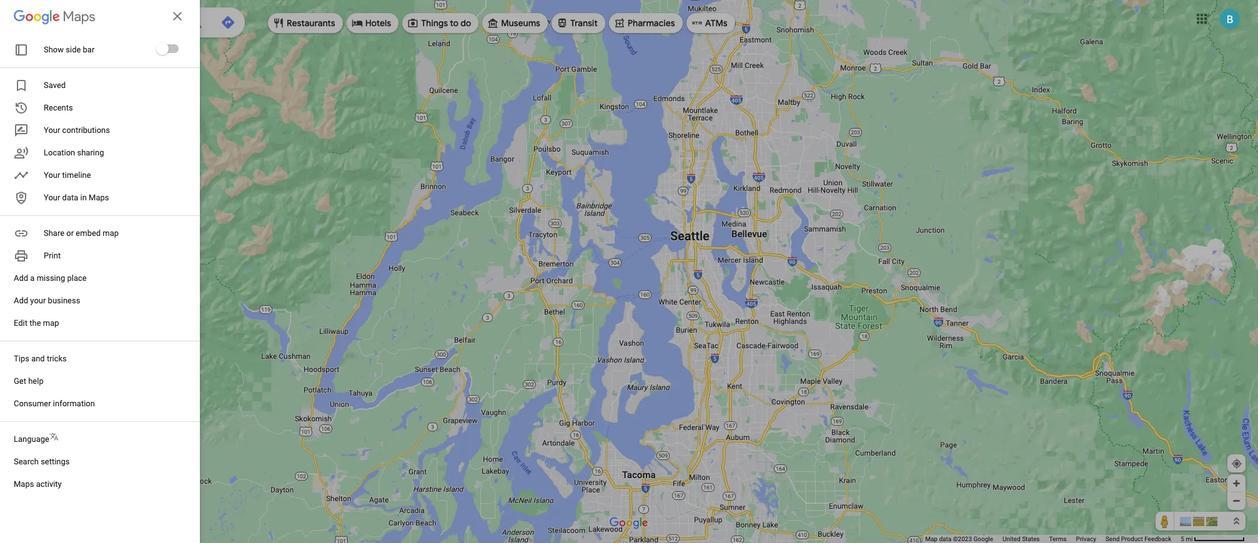 Task type: describe. For each thing, give the bounding box(es) containing it.
missing
[[37, 274, 65, 283]]

1 vertical spatial map
[[43, 319, 59, 328]]

and
[[31, 354, 45, 364]]

business
[[48, 296, 80, 306]]

your contributions button
[[14, 123, 186, 138]]

things
[[421, 18, 448, 29]]

data for your
[[62, 193, 78, 203]]

language button
[[14, 433, 186, 448]]

maps inside button
[[14, 480, 34, 489]]

send
[[1106, 536, 1120, 543]]

share or embed map
[[44, 229, 119, 238]]

settings menu
[[0, 0, 200, 544]]

privacy
[[1077, 536, 1097, 543]]

5
[[1181, 536, 1185, 543]]

print button
[[14, 249, 186, 264]]

to
[[450, 18, 459, 29]]

footer inside google maps element
[[926, 536, 1181, 544]]

maps inside your data in maps link
[[89, 193, 109, 203]]

hotels button
[[347, 8, 399, 38]]

search
[[14, 458, 39, 467]]

your for your contributions
[[44, 126, 60, 135]]

hotels
[[365, 18, 391, 29]]

privacy button
[[1077, 536, 1097, 544]]

language
[[14, 435, 49, 444]]

restaurants
[[287, 18, 335, 29]]

show side bar image
[[156, 43, 169, 55]]

location
[[44, 148, 75, 158]]

location sharing
[[44, 148, 104, 158]]

pharmacies
[[628, 18, 675, 29]]

sharing
[[77, 148, 104, 158]]

in
[[80, 193, 87, 203]]

a
[[30, 274, 35, 283]]

mi
[[1187, 536, 1194, 543]]

your for your data in maps
[[44, 193, 60, 203]]

states
[[1023, 536, 1040, 543]]

information
[[53, 399, 95, 409]]

saved button
[[14, 78, 186, 93]]

consumer information button
[[14, 397, 186, 412]]

maps activity button
[[14, 478, 186, 493]]

consumer
[[14, 399, 51, 409]]

things to do button
[[403, 8, 479, 38]]

 search field
[[10, 8, 245, 40]]

get help button
[[14, 374, 186, 389]]

google account: brad klo  
(klobrad84@gmail.com) image
[[1221, 9, 1241, 29]]

location sharing button
[[14, 146, 186, 161]]

atms button
[[687, 8, 735, 38]]

map
[[926, 536, 938, 543]]

terms
[[1050, 536, 1067, 543]]

timeline
[[62, 171, 91, 180]]

data for map
[[940, 536, 952, 543]]

tips and tricks button
[[14, 352, 186, 367]]

or
[[66, 229, 74, 238]]

zoom out image
[[1233, 497, 1242, 506]]

add for add your business
[[14, 296, 28, 306]]

united states
[[1003, 536, 1040, 543]]

share
[[44, 229, 64, 238]]

©2023
[[954, 536, 973, 543]]

product
[[1122, 536, 1144, 543]]

do
[[461, 18, 471, 29]]

add a missing place
[[14, 274, 87, 283]]

your data in maps link
[[14, 191, 186, 206]]

send product feedback button
[[1106, 536, 1172, 544]]



Task type: vqa. For each thing, say whether or not it's contained in the screenshot.
Your
yes



Task type: locate. For each thing, give the bounding box(es) containing it.
united
[[1003, 536, 1021, 543]]

data right map
[[940, 536, 952, 543]]

data inside footer
[[940, 536, 952, 543]]

print
[[44, 251, 61, 261]]

your contributions
[[44, 126, 110, 135]]

1 vertical spatial your
[[44, 171, 60, 180]]

recents button
[[14, 101, 186, 116]]

your
[[44, 126, 60, 135], [44, 171, 60, 180], [44, 193, 60, 203]]

your timeline link
[[14, 168, 186, 183]]

add left your
[[14, 296, 28, 306]]

search settings button
[[14, 455, 186, 470]]

get help
[[14, 377, 44, 386]]

google maps element
[[0, 0, 1259, 544]]

0 horizontal spatial maps
[[14, 480, 34, 489]]

your down your timeline
[[44, 193, 60, 203]]

add for add a missing place
[[14, 274, 28, 283]]

your down recents
[[44, 126, 60, 135]]

side
[[66, 45, 81, 54]]

consumer information
[[14, 399, 95, 409]]

show your location image
[[1232, 459, 1243, 470]]

footer containing map data ©2023 google
[[926, 536, 1181, 544]]

embed
[[76, 229, 101, 238]]

your inside your timeline link
[[44, 171, 60, 180]]

zoom in image
[[1233, 479, 1242, 489]]

1 horizontal spatial maps
[[89, 193, 109, 203]]

your
[[30, 296, 46, 306]]

your inside your contributions button
[[44, 126, 60, 135]]

restaurants button
[[268, 8, 343, 38]]

1 vertical spatial add
[[14, 296, 28, 306]]

send product feedback
[[1106, 536, 1172, 543]]

atms
[[705, 18, 728, 29]]

0 horizontal spatial map
[[43, 319, 59, 328]]

2 vertical spatial your
[[44, 193, 60, 203]]

tips and tricks
[[14, 354, 67, 364]]

transit
[[571, 18, 598, 29]]

map
[[103, 229, 119, 238], [43, 319, 59, 328]]

footer
[[926, 536, 1181, 544]]

maps activity
[[14, 480, 62, 489]]

feedback
[[1145, 536, 1172, 543]]

add inside add your business link
[[14, 296, 28, 306]]

your down 'location'
[[44, 171, 60, 180]]

add a missing place button
[[14, 271, 186, 286]]

things to do
[[421, 18, 471, 29]]

recents
[[44, 103, 73, 113]]

show street view coverage image
[[1156, 513, 1175, 531]]

show
[[44, 45, 64, 54]]

tips
[[14, 354, 29, 364]]

your data in maps
[[44, 193, 109, 203]]

bar
[[83, 45, 95, 54]]

activity
[[36, 480, 62, 489]]

edit the map
[[14, 319, 59, 328]]

1 horizontal spatial data
[[940, 536, 952, 543]]

5 mi button
[[1181, 536, 1246, 543]]

museums button
[[483, 8, 548, 38]]

share or embed map button
[[14, 226, 186, 241]]

0 vertical spatial your
[[44, 126, 60, 135]]

add your business
[[14, 296, 80, 306]]

1 horizontal spatial map
[[103, 229, 119, 238]]

0 vertical spatial add
[[14, 274, 28, 283]]

1 add from the top
[[14, 274, 28, 283]]

terms button
[[1050, 536, 1067, 544]]

edit the map button
[[14, 316, 186, 331]]

transit button
[[552, 8, 605, 38]]

3 your from the top
[[44, 193, 60, 203]]

united states button
[[1003, 536, 1040, 544]]

1 your from the top
[[44, 126, 60, 135]]

map data ©2023 google
[[926, 536, 994, 543]]

help
[[28, 377, 44, 386]]

5 mi
[[1181, 536, 1194, 543]]

Show side bar checkbox
[[156, 43, 179, 55]]

 button
[[10, 8, 45, 40]]

add
[[14, 274, 28, 283], [14, 296, 28, 306]]

2 your from the top
[[44, 171, 60, 180]]

edit
[[14, 319, 28, 328]]

data left the in
[[62, 193, 78, 203]]

contributions
[[62, 126, 110, 135]]

your inside your data in maps link
[[44, 193, 60, 203]]

google maps image
[[14, 6, 96, 26]]

map right "embed"
[[103, 229, 119, 238]]

google
[[974, 536, 994, 543]]

0 vertical spatial data
[[62, 193, 78, 203]]

saved
[[44, 81, 66, 90]]

add left a
[[14, 274, 28, 283]]

0 horizontal spatial data
[[62, 193, 78, 203]]

data
[[62, 193, 78, 203], [940, 536, 952, 543]]

show side bar
[[44, 45, 95, 54]]

museums
[[501, 18, 541, 29]]

place
[[67, 274, 87, 283]]

maps down 'search'
[[14, 480, 34, 489]]

maps
[[89, 193, 109, 203], [14, 480, 34, 489]]

the
[[30, 319, 41, 328]]

add inside add a missing place button
[[14, 274, 28, 283]]

data inside your data in maps link
[[62, 193, 78, 203]]

get
[[14, 377, 26, 386]]

settings
[[41, 458, 70, 467]]

1 vertical spatial maps
[[14, 480, 34, 489]]

tricks
[[47, 354, 67, 364]]

search settings
[[14, 458, 70, 467]]

2 add from the top
[[14, 296, 28, 306]]

0 vertical spatial map
[[103, 229, 119, 238]]

1 vertical spatial data
[[940, 536, 952, 543]]

your for your timeline
[[44, 171, 60, 180]]


[[20, 14, 35, 31]]

maps right the in
[[89, 193, 109, 203]]

add your business link
[[14, 294, 186, 309]]

pharmacies button
[[609, 8, 683, 38]]

map right 'the'
[[43, 319, 59, 328]]

0 vertical spatial maps
[[89, 193, 109, 203]]

your timeline
[[44, 171, 91, 180]]



